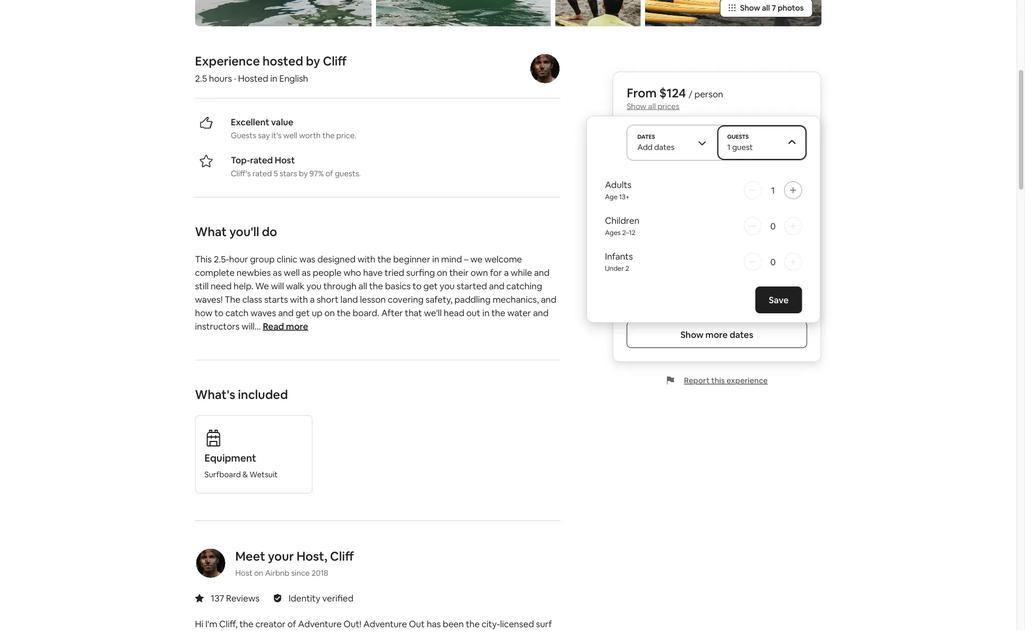 Task type: describe. For each thing, give the bounding box(es) containing it.
report
[[684, 375, 710, 386]]

9:00 inside 9:00 am–11:30 am book for a private group
[[627, 211, 640, 220]]

book
[[627, 223, 643, 231]]

it's
[[272, 131, 282, 141]]

choose link for 20
[[761, 275, 807, 294]]

show all 7 photos
[[740, 3, 804, 13]]

class
[[242, 294, 262, 305]]

host inside the meet your host, cliff host on airbnb since 2018
[[235, 568, 252, 578]]

meet your host, cliff host on airbnb since 2018
[[235, 548, 354, 578]]

of inside hi i'm cliff, the creator of adventure out!  adventure out has been the city-licensed surf
[[288, 618, 296, 630]]

nov for mon,
[[646, 260, 661, 270]]

top-rated host cliff's rated 5 stars by 97% of guests.
[[231, 154, 361, 179]]

nov for sat,
[[642, 138, 657, 148]]

clinic
[[277, 253, 297, 265]]

waves
[[250, 307, 276, 319]]

2 as from the left
[[302, 267, 311, 278]]

more for show
[[705, 329, 728, 340]]

experience
[[195, 53, 260, 69]]

ages
[[605, 228, 621, 237]]

reviews
[[226, 593, 259, 604]]

0 for children
[[770, 220, 776, 232]]

will
[[271, 280, 284, 292]]

1 inside guests 1 guest
[[727, 142, 731, 152]]

meet
[[235, 548, 265, 564]]

children ages 2–12
[[605, 215, 639, 237]]

all inside this 2.5-hour group clinic was designed with the beginner in mind – we welcome complete newbies as well as people who have tried surfing on their own for a while and still need help. we will walk you through all the basics to get you started and catching waves!  the class starts with a short land lesson covering safety, paddling mechanics, and how to catch waves and get up on the board.  after that we'll head out in the water and instructors will…
[[358, 280, 367, 292]]

what's included
[[195, 387, 288, 403]]

and right the water
[[533, 307, 549, 319]]

waves!
[[195, 294, 223, 305]]

this
[[195, 253, 212, 265]]

show more dates
[[681, 329, 753, 340]]

land
[[340, 294, 358, 305]]

guests 1 guest
[[727, 133, 753, 152]]

1 vertical spatial in
[[432, 253, 439, 265]]

0 vertical spatial on
[[437, 267, 447, 278]]

sat,
[[627, 138, 641, 148]]

out
[[466, 307, 480, 319]]

&
[[242, 470, 248, 480]]

water
[[507, 307, 531, 319]]

1 horizontal spatial get
[[423, 280, 438, 292]]

infants group
[[605, 250, 802, 273]]

cliff's
[[231, 169, 251, 179]]

2.5
[[195, 73, 207, 84]]

show for show more dates
[[681, 329, 704, 340]]

their
[[449, 267, 469, 278]]

am inside 9:00 am–11:30 am book for a private group
[[672, 211, 682, 220]]

of inside top-rated host cliff's rated 5 stars by 97% of guests.
[[326, 169, 333, 179]]

infants
[[605, 250, 633, 262]]

0 vertical spatial to
[[413, 280, 421, 292]]

city-
[[482, 618, 500, 630]]

guests inside guests 1 guest
[[727, 133, 749, 140]]

we
[[470, 253, 483, 265]]

beginner
[[393, 253, 430, 265]]

help.
[[234, 280, 253, 292]]

dates for dates add dates
[[654, 142, 674, 152]]

add
[[637, 142, 653, 152]]

0 horizontal spatial a
[[310, 294, 315, 305]]

for inside 9:00 am–11:30 am book for a private group
[[644, 223, 654, 231]]

through
[[323, 280, 356, 292]]

all inside the from $124 / person show all prices
[[648, 101, 656, 111]]

report this experience
[[684, 375, 768, 386]]

children group
[[605, 215, 802, 237]]

airbnb
[[265, 568, 289, 578]]

say
[[258, 131, 270, 141]]

the up tried at the top left
[[377, 253, 391, 265]]

$124 inside the from $124 / person show all prices
[[659, 85, 686, 101]]

creator
[[255, 618, 286, 630]]

still
[[195, 280, 209, 292]]

walk
[[286, 280, 305, 292]]

/ person for sat, nov 18
[[777, 138, 807, 148]]

worth
[[299, 131, 321, 141]]

the down land
[[337, 307, 351, 319]]

your
[[268, 548, 294, 564]]

guests inside excellent value guests say it's well worth the price.
[[231, 131, 256, 141]]

host inside top-rated host cliff's rated 5 stars by 97% of guests.
[[275, 154, 295, 166]]

private
[[660, 223, 683, 231]]

designed
[[317, 253, 356, 265]]

0 vertical spatial with
[[357, 253, 375, 265]]

basics
[[385, 280, 411, 292]]

–
[[464, 253, 468, 265]]

am–11:30 inside 9:00 am–11:30 am book for a private group
[[642, 211, 670, 220]]

18
[[659, 138, 667, 148]]

own
[[470, 267, 488, 278]]

in inside experience hosted by cliff 2.5 hours · hosted in english
[[270, 73, 277, 84]]

adults group
[[605, 179, 802, 201]]

0 horizontal spatial get
[[296, 307, 310, 319]]

surfing
[[406, 267, 435, 278]]

by cliff
[[306, 53, 347, 69]]

7
[[772, 3, 776, 13]]

cliff
[[330, 548, 354, 564]]

show for show all 7 photos
[[740, 3, 760, 13]]

read
[[263, 321, 284, 332]]

instructors
[[195, 321, 240, 332]]

5
[[274, 169, 278, 179]]

out!
[[344, 618, 361, 630]]

9:00 am–11:30 am book for a private group
[[627, 211, 703, 231]]

top-
[[231, 154, 250, 166]]

safety,
[[426, 294, 453, 305]]

pm–3:00
[[644, 272, 670, 281]]

·
[[234, 73, 236, 84]]

equipment surfboard & wetsuit
[[205, 452, 278, 480]]

while
[[511, 267, 532, 278]]

what
[[195, 224, 227, 240]]

choose link for 18
[[761, 153, 807, 172]]

am inside sat, nov 18 9:00 am–11:30 am
[[672, 151, 682, 159]]

dates
[[637, 133, 655, 140]]

mechanics,
[[493, 294, 539, 305]]

excellent
[[231, 116, 269, 128]]

i'm
[[205, 618, 217, 630]]

catching
[[506, 280, 542, 292]]

sat, nov 18 9:00 am–11:30 am
[[627, 138, 682, 159]]



Task type: vqa. For each thing, say whether or not it's contained in the screenshot.
have
yes



Task type: locate. For each thing, give the bounding box(es) containing it.
you up safety, on the left of page
[[440, 280, 455, 292]]

1 horizontal spatial show
[[681, 329, 704, 340]]

covering
[[388, 294, 424, 305]]

pm
[[672, 272, 681, 281]]

1 am from the top
[[672, 151, 682, 159]]

dates up experience
[[730, 329, 753, 340]]

nov inside 'mon, nov 20 12:30 pm–3:00 pm'
[[646, 260, 661, 270]]

nov up pm–3:00 at right top
[[646, 260, 661, 270]]

has
[[427, 618, 441, 630]]

a inside 9:00 am–11:30 am book for a private group
[[655, 223, 659, 231]]

experience photo 1 image
[[376, 0, 551, 27], [376, 0, 551, 27]]

2 horizontal spatial all
[[762, 3, 770, 13]]

1 0 from the top
[[770, 220, 776, 232]]

1 vertical spatial well
[[284, 267, 300, 278]]

2 you from the left
[[440, 280, 455, 292]]

1 vertical spatial all
[[648, 101, 656, 111]]

0 horizontal spatial show
[[627, 101, 646, 111]]

well up walk
[[284, 267, 300, 278]]

hour
[[229, 253, 248, 265]]

started
[[457, 280, 487, 292]]

nov left 18
[[642, 138, 657, 148]]

0 horizontal spatial $124
[[659, 85, 686, 101]]

1 / person from the top
[[777, 138, 807, 148]]

in left "mind"
[[432, 253, 439, 265]]

1 vertical spatial with
[[290, 294, 308, 305]]

1 vertical spatial / person
[[777, 199, 807, 209]]

1 horizontal spatial on
[[324, 307, 335, 319]]

1 vertical spatial dates
[[730, 329, 753, 340]]

1 vertical spatial 1
[[771, 184, 775, 196]]

1 vertical spatial choose link
[[761, 214, 807, 233]]

1 horizontal spatial in
[[432, 253, 439, 265]]

2 horizontal spatial a
[[655, 223, 659, 231]]

dates for show more dates
[[730, 329, 753, 340]]

all left prices
[[648, 101, 656, 111]]

save button
[[755, 286, 802, 313]]

experience photo 3 image
[[555, 0, 641, 27], [555, 0, 641, 27]]

1 horizontal spatial adventure
[[363, 618, 407, 630]]

1 inside adults group
[[771, 184, 775, 196]]

short
[[317, 294, 338, 305]]

20
[[663, 260, 672, 270]]

well inside this 2.5-hour group clinic was designed with the beginner in mind – we welcome complete newbies as well as people who have tried surfing on their own for a while and still need help. we will walk you through all the basics to get you started and catching waves!  the class starts with a short land lesson covering safety, paddling mechanics, and how to catch waves and get up on the board.  after that we'll head out in the water and instructors will…
[[284, 267, 300, 278]]

1
[[727, 142, 731, 152], [771, 184, 775, 196]]

a down welcome
[[504, 267, 509, 278]]

identity verified
[[289, 593, 353, 604]]

group inside this 2.5-hour group clinic was designed with the beginner in mind – we welcome complete newbies as well as people who have tried surfing on their own for a while and still need help. we will walk you through all the basics to get you started and catching waves!  the class starts with a short land lesson covering safety, paddling mechanics, and how to catch waves and get up on the board.  after that we'll head out in the water and instructors will…
[[250, 253, 275, 265]]

0 horizontal spatial you
[[306, 280, 321, 292]]

for down welcome
[[490, 267, 502, 278]]

and up mechanics,
[[489, 280, 504, 292]]

on down "mind"
[[437, 267, 447, 278]]

1 adventure from the left
[[298, 618, 342, 630]]

2 vertical spatial a
[[310, 294, 315, 305]]

0 horizontal spatial dates
[[654, 142, 674, 152]]

nov
[[642, 138, 657, 148], [646, 260, 661, 270]]

identity
[[289, 593, 320, 604]]

0 vertical spatial well
[[283, 131, 297, 141]]

starts
[[264, 294, 288, 305]]

1 horizontal spatial more
[[705, 329, 728, 340]]

$124 up the save
[[758, 260, 775, 270]]

2 horizontal spatial in
[[482, 307, 489, 319]]

1 choose link from the top
[[761, 153, 807, 172]]

well inside excellent value guests say it's well worth the price.
[[283, 131, 297, 141]]

more inside button
[[286, 321, 308, 332]]

show up the report
[[681, 329, 704, 340]]

1 you from the left
[[306, 280, 321, 292]]

well right it's
[[283, 131, 297, 141]]

1 vertical spatial 0
[[770, 256, 776, 267]]

the inside excellent value guests say it's well worth the price.
[[322, 131, 335, 141]]

1 choose from the top
[[770, 157, 798, 167]]

host up stars
[[275, 154, 295, 166]]

am up private
[[672, 211, 682, 220]]

need
[[211, 280, 232, 292]]

adventure down the "identity verified"
[[298, 618, 342, 630]]

/ person for 9:00 am–11:30 am
[[777, 199, 807, 209]]

0 vertical spatial in
[[270, 73, 277, 84]]

0 vertical spatial rated
[[250, 154, 273, 166]]

0
[[770, 220, 776, 232], [770, 256, 776, 267]]

am–11:30
[[642, 151, 670, 159], [642, 211, 670, 220]]

dates inside the dates add dates
[[654, 142, 674, 152]]

2 horizontal spatial on
[[437, 267, 447, 278]]

the left the water
[[491, 307, 505, 319]]

out
[[409, 618, 425, 630]]

am–11:30 up the book for a private group link
[[642, 211, 670, 220]]

nov inside sat, nov 18 9:00 am–11:30 am
[[642, 138, 657, 148]]

show inside the from $124 / person show all prices
[[627, 101, 646, 111]]

group inside 9:00 am–11:30 am book for a private group
[[684, 223, 703, 231]]

3 choose from the top
[[770, 279, 798, 289]]

1 vertical spatial host
[[235, 568, 252, 578]]

1 horizontal spatial to
[[413, 280, 421, 292]]

age
[[605, 192, 618, 201]]

on inside the meet your host, cliff host on airbnb since 2018
[[254, 568, 263, 578]]

licensed
[[500, 618, 534, 630]]

0 horizontal spatial to
[[214, 307, 223, 319]]

experience photo 4 image
[[645, 0, 822, 27], [645, 0, 822, 27]]

choose for 20
[[770, 279, 798, 289]]

1 9:00 from the top
[[627, 151, 640, 159]]

on left the 'airbnb'
[[254, 568, 263, 578]]

2 vertical spatial in
[[482, 307, 489, 319]]

verified
[[322, 593, 353, 604]]

0 vertical spatial 9:00
[[627, 151, 640, 159]]

with down walk
[[290, 294, 308, 305]]

host,
[[297, 548, 327, 564]]

/ inside the from $124 / person show all prices
[[689, 88, 692, 100]]

under
[[605, 264, 624, 273]]

0 vertical spatial dates
[[654, 142, 674, 152]]

dates right add
[[654, 142, 674, 152]]

up
[[312, 307, 322, 319]]

1 horizontal spatial you
[[440, 280, 455, 292]]

1 as from the left
[[273, 267, 282, 278]]

for
[[644, 223, 654, 231], [490, 267, 502, 278]]

with up have
[[357, 253, 375, 265]]

2 vertical spatial show
[[681, 329, 704, 340]]

1 horizontal spatial all
[[648, 101, 656, 111]]

1 horizontal spatial for
[[644, 223, 654, 231]]

1 horizontal spatial of
[[326, 169, 333, 179]]

as up will
[[273, 267, 282, 278]]

rated down say
[[250, 154, 273, 166]]

0 horizontal spatial of
[[288, 618, 296, 630]]

1 horizontal spatial host
[[275, 154, 295, 166]]

more up report this experience button
[[705, 329, 728, 340]]

0 vertical spatial group
[[684, 223, 703, 231]]

2 choose from the top
[[770, 218, 798, 228]]

host down meet
[[235, 568, 252, 578]]

1 vertical spatial nov
[[646, 260, 661, 270]]

0 vertical spatial all
[[762, 3, 770, 13]]

experience cover photo image
[[195, 0, 371, 27], [195, 0, 371, 27]]

a left private
[[655, 223, 659, 231]]

guests down excellent
[[231, 131, 256, 141]]

2 9:00 from the top
[[627, 211, 640, 220]]

0 vertical spatial choose link
[[761, 153, 807, 172]]

1 am–11:30 from the top
[[642, 151, 670, 159]]

2
[[625, 264, 629, 273]]

0 for infants
[[770, 256, 776, 267]]

what's
[[195, 387, 235, 403]]

get up safety, on the left of page
[[423, 280, 438, 292]]

by
[[299, 169, 308, 179]]

0 inside children group
[[770, 220, 776, 232]]

welcome
[[484, 253, 522, 265]]

this 2.5-hour group clinic was designed with the beginner in mind – we welcome complete newbies as well as people who have tried surfing on their own for a while and still need help. we will walk you through all the basics to get you started and catching waves!  the class starts with a short land lesson covering safety, paddling mechanics, and how to catch waves and get up on the board.  after that we'll head out in the water and instructors will…
[[195, 253, 556, 332]]

well
[[283, 131, 297, 141], [284, 267, 300, 278]]

9:00 up the book
[[627, 211, 640, 220]]

book for a private group link
[[627, 223, 703, 231]]

will…
[[242, 321, 261, 332]]

the left price.
[[322, 131, 335, 141]]

1 horizontal spatial 1
[[771, 184, 775, 196]]

for inside this 2.5-hour group clinic was designed with the beginner in mind – we welcome complete newbies as well as people who have tried surfing on their own for a while and still need help. we will walk you through all the basics to get you started and catching waves!  the class starts with a short land lesson covering safety, paddling mechanics, and how to catch waves and get up on the board.  after that we'll head out in the water and instructors will…
[[490, 267, 502, 278]]

1 vertical spatial get
[[296, 307, 310, 319]]

group up newbies
[[250, 253, 275, 265]]

12:30
[[627, 272, 643, 281]]

value
[[271, 116, 293, 128]]

and up read more at bottom left
[[278, 307, 294, 319]]

1 vertical spatial of
[[288, 618, 296, 630]]

complete
[[195, 267, 235, 278]]

2 am–11:30 from the top
[[642, 211, 670, 220]]

all down have
[[358, 280, 367, 292]]

of right 97%
[[326, 169, 333, 179]]

0 vertical spatial am
[[672, 151, 682, 159]]

1 horizontal spatial $124
[[758, 260, 775, 270]]

1 horizontal spatial dates
[[730, 329, 753, 340]]

show down the from
[[627, 101, 646, 111]]

0 vertical spatial 1
[[727, 142, 731, 152]]

0 vertical spatial host
[[275, 154, 295, 166]]

price.
[[336, 131, 356, 141]]

get
[[423, 280, 438, 292], [296, 307, 310, 319]]

mon,
[[627, 260, 645, 270]]

the up lesson
[[369, 280, 383, 292]]

$124 up prices
[[659, 85, 686, 101]]

you
[[306, 280, 321, 292], [440, 280, 455, 292]]

children
[[605, 215, 639, 226]]

0 vertical spatial for
[[644, 223, 654, 231]]

3 choose link from the top
[[761, 275, 807, 294]]

0 horizontal spatial more
[[286, 321, 308, 332]]

learn more about the host, cliff. image
[[529, 53, 561, 85], [529, 53, 561, 85], [195, 548, 226, 579], [195, 548, 226, 579]]

1 vertical spatial show
[[627, 101, 646, 111]]

1 vertical spatial am
[[672, 211, 682, 220]]

0 horizontal spatial in
[[270, 73, 277, 84]]

more right read
[[286, 321, 308, 332]]

1 vertical spatial 9:00
[[627, 211, 640, 220]]

more for read
[[286, 321, 308, 332]]

choose
[[770, 157, 798, 167], [770, 218, 798, 228], [770, 279, 798, 289]]

2 horizontal spatial show
[[740, 3, 760, 13]]

rated left 5
[[252, 169, 272, 179]]

a up up
[[310, 294, 315, 305]]

0 horizontal spatial as
[[273, 267, 282, 278]]

0 horizontal spatial group
[[250, 253, 275, 265]]

guests
[[231, 131, 256, 141], [727, 133, 749, 140]]

am–11:30 inside sat, nov 18 9:00 am–11:30 am
[[642, 151, 670, 159]]

1 horizontal spatial with
[[357, 253, 375, 265]]

2 vertical spatial choose link
[[761, 275, 807, 294]]

0 horizontal spatial with
[[290, 294, 308, 305]]

9:00 inside sat, nov 18 9:00 am–11:30 am
[[627, 151, 640, 159]]

0 vertical spatial / person
[[777, 138, 807, 148]]

people
[[313, 267, 342, 278]]

hi i'm cliff, the creator of adventure out!  adventure out has been the city-licensed surf
[[195, 618, 560, 630]]

group right private
[[684, 223, 703, 231]]

1 vertical spatial choose
[[770, 218, 798, 228]]

2 choose link from the top
[[761, 214, 807, 233]]

was
[[299, 253, 315, 265]]

mind
[[441, 253, 462, 265]]

wetsuit
[[250, 470, 278, 480]]

on right up
[[324, 307, 335, 319]]

in down hosted
[[270, 73, 277, 84]]

as down was
[[302, 267, 311, 278]]

0 horizontal spatial for
[[490, 267, 502, 278]]

dates inside 'link'
[[730, 329, 753, 340]]

to
[[413, 280, 421, 292], [214, 307, 223, 319]]

1 horizontal spatial as
[[302, 267, 311, 278]]

excellent value guests say it's well worth the price.
[[231, 116, 356, 141]]

0 up the save
[[770, 256, 776, 267]]

adults
[[605, 179, 632, 190]]

am–11:30 down 18
[[642, 151, 670, 159]]

2 adventure from the left
[[363, 618, 407, 630]]

2 / person from the top
[[777, 199, 807, 209]]

0 vertical spatial choose
[[770, 157, 798, 167]]

in right out
[[482, 307, 489, 319]]

adults age 13+
[[605, 179, 632, 201]]

that
[[405, 307, 422, 319]]

surfboard
[[205, 470, 241, 480]]

for right the book
[[644, 223, 654, 231]]

and down the catching
[[541, 294, 556, 305]]

guests up guest
[[727, 133, 749, 140]]

guest
[[732, 142, 753, 152]]

1 vertical spatial $124
[[758, 260, 775, 270]]

0 vertical spatial a
[[655, 223, 659, 231]]

cliff,
[[219, 618, 238, 630]]

2 am from the top
[[672, 211, 682, 220]]

0 vertical spatial of
[[326, 169, 333, 179]]

and right while
[[534, 267, 550, 278]]

137 reviews
[[211, 593, 259, 604]]

to down surfing
[[413, 280, 421, 292]]

paddling
[[455, 294, 491, 305]]

2 vertical spatial all
[[358, 280, 367, 292]]

included
[[238, 387, 288, 403]]

1 horizontal spatial a
[[504, 267, 509, 278]]

show left 7
[[740, 3, 760, 13]]

am right add
[[672, 151, 682, 159]]

more inside 'link'
[[705, 329, 728, 340]]

2 0 from the top
[[770, 256, 776, 267]]

who
[[343, 267, 361, 278]]

hours
[[209, 73, 232, 84]]

to up instructors
[[214, 307, 223, 319]]

0 vertical spatial show
[[740, 3, 760, 13]]

0 horizontal spatial 1
[[727, 142, 731, 152]]

0 up $124 / person
[[770, 220, 776, 232]]

1 vertical spatial on
[[324, 307, 335, 319]]

choose link for am
[[761, 214, 807, 233]]

/
[[689, 88, 692, 100], [777, 138, 780, 148], [777, 199, 780, 209], [777, 260, 780, 270]]

newbies
[[237, 267, 271, 278]]

infants under 2
[[605, 250, 633, 273]]

get left up
[[296, 307, 310, 319]]

you right walk
[[306, 280, 321, 292]]

9:00 down sat, on the top right
[[627, 151, 640, 159]]

show inside 'link'
[[681, 329, 704, 340]]

the right cliff,
[[240, 618, 253, 630]]

head
[[444, 307, 464, 319]]

choose link
[[761, 153, 807, 172], [761, 214, 807, 233], [761, 275, 807, 294]]

mon, nov 20 12:30 pm–3:00 pm
[[627, 260, 681, 281]]

more
[[286, 321, 308, 332], [705, 329, 728, 340]]

1 vertical spatial am–11:30
[[642, 211, 670, 220]]

1 vertical spatial a
[[504, 267, 509, 278]]

2–12
[[622, 228, 636, 237]]

0 vertical spatial get
[[423, 280, 438, 292]]

1 vertical spatial group
[[250, 253, 275, 265]]

1 vertical spatial to
[[214, 307, 223, 319]]

0 horizontal spatial adventure
[[298, 618, 342, 630]]

all left 7
[[762, 3, 770, 13]]

0 vertical spatial $124
[[659, 85, 686, 101]]

0 horizontal spatial all
[[358, 280, 367, 292]]

person inside the from $124 / person show all prices
[[694, 88, 723, 100]]

0 vertical spatial am–11:30
[[642, 151, 670, 159]]

adventure left out
[[363, 618, 407, 630]]

0 horizontal spatial host
[[235, 568, 252, 578]]

choose for am
[[770, 218, 798, 228]]

after
[[381, 307, 403, 319]]

0 horizontal spatial guests
[[231, 131, 256, 141]]

of right creator
[[288, 618, 296, 630]]

1 horizontal spatial group
[[684, 223, 703, 231]]

2 vertical spatial choose
[[770, 279, 798, 289]]

0 horizontal spatial on
[[254, 568, 263, 578]]

since
[[291, 568, 310, 578]]

0 inside infants group
[[770, 256, 776, 267]]

what you'll do
[[195, 224, 277, 240]]

choose for 18
[[770, 157, 798, 167]]

the left city-
[[466, 618, 480, 630]]

1 vertical spatial for
[[490, 267, 502, 278]]

dates add dates
[[637, 133, 674, 152]]

1 vertical spatial rated
[[252, 169, 272, 179]]

0 vertical spatial 0
[[770, 220, 776, 232]]

1 horizontal spatial guests
[[727, 133, 749, 140]]

report this experience button
[[666, 375, 768, 386]]



